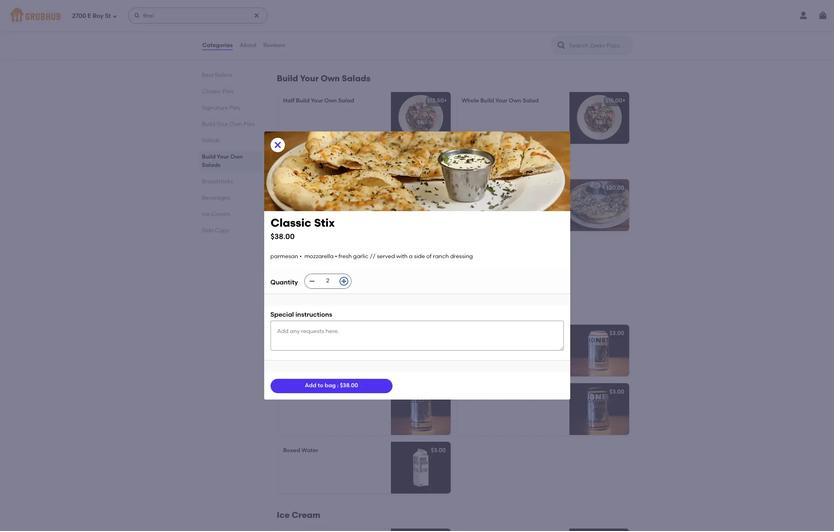 Task type: vqa. For each thing, say whether or not it's contained in the screenshot.
"Classic Stix $38.00" on the top
yes



Task type: describe. For each thing, give the bounding box(es) containing it.
0 vertical spatial parmesan •  mozzarella • fresh garlic // served with a side of ranch dressing
[[283, 196, 380, 219]]

cream inside tab
[[211, 211, 230, 218]]

boxed water
[[283, 447, 318, 454]]

buffalo
[[316, 255, 335, 261]]

0 vertical spatial garlic
[[365, 196, 380, 203]]

lemon
[[301, 389, 320, 396]]

classic for classic with buffalo sauce  • gorgonzola  •  fresh cilantro // served with a side of blue cheese dressing
[[283, 255, 302, 261]]

1 horizontal spatial ranch
[[433, 253, 449, 260]]

whole build your own salad
[[462, 97, 539, 104]]

jones cane sugar cola can image
[[391, 325, 451, 377]]

classic for classic pies
[[202, 88, 221, 95]]

st
[[105, 12, 111, 19]]

root
[[480, 389, 493, 396]]

boxed
[[283, 447, 300, 454]]

special instructions
[[271, 311, 332, 318]]

pies for classic pies
[[223, 88, 234, 95]]

1 horizontal spatial ice cream
[[277, 510, 320, 520]]

gorgonzola
[[283, 263, 314, 269]]

2700
[[72, 12, 86, 19]]

salads inside build your own salads tab
[[202, 162, 221, 169]]

$3.00 button
[[457, 325, 629, 377]]

1 vertical spatial mozzarella
[[305, 253, 334, 260]]

side cups
[[202, 227, 229, 234]]

sauce
[[336, 255, 353, 261]]

+ for $15.00
[[623, 97, 626, 104]]

jones for jones cane sugar cola can
[[283, 330, 300, 337]]

1 vertical spatial parmesan
[[271, 253, 298, 260]]

jones for jones lemon lime can
[[283, 389, 300, 396]]

$12.50 +
[[427, 97, 447, 104]]

classic for classic stix
[[283, 185, 303, 192]]

jalapeno feta stix image
[[570, 180, 629, 231]]

build up half
[[277, 73, 298, 83]]

search icon image
[[557, 41, 566, 50]]

can inside "button"
[[349, 330, 361, 337]]

jalapeno
[[462, 185, 488, 192]]

of inside parmesan •  mozzarella • fresh garlic // served with a side of ranch dressing
[[340, 204, 345, 211]]

half
[[283, 97, 295, 104]]

$19.00
[[429, 185, 446, 192]]

breadsticks tab
[[202, 177, 258, 186]]

salads tab
[[202, 136, 258, 145]]

jones cane sugar cola can
[[283, 330, 361, 337]]

1 vertical spatial parmesan •  mozzarella • fresh garlic // served with a side of ranch dressing
[[271, 253, 473, 260]]

// down the classic stix
[[283, 204, 289, 211]]

instructions
[[296, 311, 332, 318]]

side inside the classic with buffalo sauce  • gorgonzola  •  fresh cilantro // served with a side of blue cheese dressing
[[301, 271, 312, 278]]

salad for half build your own salad
[[338, 97, 354, 104]]

$15.00 +
[[606, 97, 626, 104]]

// inside the classic with buffalo sauce  • gorgonzola  •  fresh cilantro // served with a side of blue cheese dressing
[[355, 263, 361, 269]]

$3.00 for jones diet cola can "image" in the bottom right of the page
[[610, 330, 625, 337]]

half build your own salad
[[283, 97, 354, 104]]

about button
[[239, 31, 257, 60]]

full tilt salted caramel (pint) image
[[570, 529, 629, 531]]

0 vertical spatial salads
[[342, 73, 371, 83]]

classic pies
[[202, 88, 234, 95]]

breadsticks inside tab
[[202, 178, 233, 185]]

special
[[271, 311, 294, 318]]

pies for signature pies
[[230, 104, 240, 111]]

best
[[202, 72, 214, 79]]

jalapeño
[[494, 196, 518, 203]]

2700 e roy st
[[72, 12, 111, 19]]

1 vertical spatial fresh
[[339, 253, 352, 260]]

Special instructions text field
[[271, 321, 564, 351]]

1 vertical spatial beverages
[[277, 306, 321, 316]]

categories button
[[202, 31, 233, 60]]

0 vertical spatial fresh
[[350, 196, 363, 203]]

best sellers tab
[[202, 71, 258, 79]]

0 vertical spatial mozzarella
[[316, 196, 345, 203]]

e
[[88, 12, 91, 19]]

reviews
[[263, 42, 286, 49]]

sugar
[[317, 330, 334, 337]]

salad for whole build your own salad
[[523, 97, 539, 104]]

2 horizontal spatial svg image
[[819, 11, 828, 20]]

1 vertical spatial can
[[336, 389, 347, 396]]

classic with buffalo sauce  • gorgonzola  •  fresh cilantro // served with a side of blue cheese dressing button
[[279, 238, 451, 290]]

build your own salads tab
[[202, 153, 258, 169]]

1 vertical spatial garlic
[[353, 253, 369, 260]]

classic for classic stix $38.00
[[271, 216, 311, 230]]

side
[[202, 227, 214, 234]]

served inside the classic with buffalo sauce  • gorgonzola  •  fresh cilantro // served with a side of blue cheese dressing
[[363, 263, 381, 269]]

// right sauce
[[370, 253, 376, 260]]

quantity
[[271, 279, 298, 286]]

pies inside 'tab'
[[244, 121, 254, 128]]

jones lemon lime can image
[[391, 384, 451, 436]]

signature pies tab
[[202, 104, 258, 112]]

own inside 'tab'
[[230, 121, 242, 128]]

build right half
[[296, 97, 310, 104]]

water
[[302, 447, 318, 454]]

beverages inside beverages tab
[[202, 195, 230, 201]]

cilantro
[[333, 263, 354, 269]]

stix for classic stix
[[305, 185, 315, 192]]

$3.00 for boxed water image
[[431, 447, 446, 454]]

:
[[337, 383, 339, 389]]

dressing inside "classic with jalapeño  •  feta // served with a side of ranch dressing"
[[516, 204, 539, 211]]

your up 'half build your own salad'
[[300, 73, 319, 83]]

$15.00
[[606, 97, 623, 104]]

served inside "classic with jalapeño  •  feta // served with a side of ranch dressing"
[[542, 196, 560, 203]]

0 horizontal spatial ranch
[[347, 204, 362, 211]]

classic stix image
[[391, 180, 451, 231]]

feta
[[490, 185, 502, 192]]

classic stix $38.00
[[271, 216, 335, 241]]

1 horizontal spatial breadsticks
[[277, 161, 327, 171]]



Task type: locate. For each thing, give the bounding box(es) containing it.
0 vertical spatial classic
[[202, 88, 221, 95]]

feta
[[523, 196, 534, 203]]

+
[[444, 97, 447, 104], [623, 97, 626, 104]]

1 horizontal spatial ice
[[277, 510, 290, 520]]

beer
[[494, 389, 506, 396]]

0 horizontal spatial $38.00
[[271, 232, 295, 241]]

0 vertical spatial parmesan
[[283, 196, 311, 203]]

dressing inside the classic with buffalo sauce  • gorgonzola  •  fresh cilantro // served with a side of blue cheese dressing
[[354, 271, 377, 278]]

build your own salads up 'half build your own salad'
[[277, 73, 371, 83]]

1 vertical spatial $38.00
[[340, 383, 358, 389]]

classic up gorgonzola
[[283, 255, 302, 261]]

fresh
[[350, 196, 363, 203], [339, 253, 352, 260], [319, 263, 332, 269]]

0 horizontal spatial ice
[[202, 211, 210, 218]]

1 vertical spatial ice
[[277, 510, 290, 520]]

dressing
[[516, 204, 539, 211], [283, 212, 306, 219], [450, 253, 473, 260], [354, 271, 377, 278]]

build your own salads inside tab
[[202, 154, 243, 169]]

your
[[300, 73, 319, 83], [311, 97, 323, 104], [496, 97, 508, 104], [217, 121, 228, 128], [217, 154, 229, 160]]

2 horizontal spatial ranch
[[499, 204, 514, 211]]

2 vertical spatial pies
[[244, 121, 254, 128]]

$12.50
[[427, 97, 444, 104]]

1 horizontal spatial beverages
[[277, 306, 321, 316]]

1 horizontal spatial can
[[349, 330, 361, 337]]

$3.00 for jones lemon lime can image
[[431, 389, 446, 396]]

0 horizontal spatial beverages
[[202, 195, 230, 201]]

build your own pies
[[202, 121, 254, 128]]

0 vertical spatial cream
[[211, 211, 230, 218]]

Search Zeeks Pizza Capitol Hill search field
[[569, 42, 630, 49]]

whole build your own salad image
[[570, 92, 629, 144]]

0 horizontal spatial salad
[[338, 97, 354, 104]]

0 horizontal spatial can
[[336, 389, 347, 396]]

mozzarella
[[316, 196, 345, 203], [305, 253, 334, 260]]

reviews button
[[263, 31, 286, 60]]

18th green image
[[391, 5, 451, 57]]

2 vertical spatial classic
[[271, 216, 311, 230]]

boxed water image
[[391, 442, 451, 494]]

1 vertical spatial cream
[[292, 510, 320, 520]]

your right whole
[[496, 97, 508, 104]]

// inside "classic with jalapeño  •  feta // served with a side of ranch dressing"
[[535, 196, 541, 203]]

classic inside classic stix $38.00
[[271, 216, 311, 230]]

0 vertical spatial ice
[[202, 211, 210, 218]]

a
[[322, 204, 326, 211], [475, 204, 478, 211], [409, 253, 413, 260], [296, 271, 300, 278]]

jones cane sugar cola can button
[[279, 325, 451, 377]]

0 vertical spatial classic
[[462, 196, 480, 203]]

$38.00 right :
[[340, 383, 358, 389]]

classic
[[202, 88, 221, 95], [283, 185, 303, 192], [271, 216, 311, 230]]

build inside build your own salads
[[202, 154, 216, 160]]

build your own salads up breadsticks tab
[[202, 154, 243, 169]]

breadsticks
[[277, 161, 327, 171], [202, 178, 233, 185]]

1 salad from the left
[[338, 97, 354, 104]]

0 vertical spatial pies
[[223, 88, 234, 95]]

ranch
[[347, 204, 362, 211], [499, 204, 514, 211], [433, 253, 449, 260]]

Input item quantity number field
[[319, 274, 337, 288]]

jones
[[283, 330, 300, 337], [283, 389, 300, 396], [462, 389, 478, 396]]

classic inside the classic with buffalo sauce  • gorgonzola  •  fresh cilantro // served with a side of blue cheese dressing
[[283, 255, 302, 261]]

can
[[349, 330, 361, 337], [336, 389, 347, 396]]

0 horizontal spatial build your own salads
[[202, 154, 243, 169]]

your inside build your own salads
[[217, 154, 229, 160]]

jones root beer image
[[570, 384, 629, 436]]

classic pies tab
[[202, 87, 258, 96]]

$3.00 inside button
[[610, 330, 625, 337]]

0 vertical spatial ice cream
[[202, 211, 230, 218]]

cheese
[[333, 271, 353, 278]]

classic inside classic pies tab
[[202, 88, 221, 95]]

salad
[[338, 97, 354, 104], [523, 97, 539, 104]]

jones root beer
[[462, 389, 506, 396]]

stix inside classic stix $38.00
[[314, 216, 335, 230]]

side cups tab
[[202, 226, 258, 235]]

2 salad from the left
[[523, 97, 539, 104]]

jalapeno feta stix
[[462, 185, 513, 192]]

2 + from the left
[[623, 97, 626, 104]]

can right cola
[[349, 330, 361, 337]]

breadsticks up beverages tab
[[202, 178, 233, 185]]

of inside the classic with buffalo sauce  • gorgonzola  •  fresh cilantro // served with a side of blue cheese dressing
[[313, 271, 319, 278]]

1 vertical spatial ice cream
[[277, 510, 320, 520]]

salads inside salads tab
[[202, 137, 220, 144]]

1 horizontal spatial build your own salads
[[277, 73, 371, 83]]

1 horizontal spatial cream
[[292, 510, 320, 520]]

parmesan up gorgonzola
[[271, 253, 298, 260]]

own
[[321, 73, 340, 83], [324, 97, 337, 104], [509, 97, 522, 104], [230, 121, 242, 128], [230, 154, 243, 160]]

jones diet cola can image
[[570, 325, 629, 377]]

0 horizontal spatial breadsticks
[[202, 178, 233, 185]]

build down 'signature'
[[202, 121, 215, 128]]

garlic
[[365, 196, 380, 203], [353, 253, 369, 260]]

svg image
[[134, 12, 140, 19], [112, 14, 117, 19], [273, 140, 282, 150], [309, 278, 315, 284]]

side
[[327, 204, 338, 211], [480, 204, 491, 211], [414, 253, 425, 260], [301, 271, 312, 278]]

0 vertical spatial can
[[349, 330, 361, 337]]

classic
[[462, 196, 480, 203], [283, 255, 302, 261]]

build inside 'tab'
[[202, 121, 215, 128]]

pies inside tab
[[223, 88, 234, 95]]

about
[[240, 42, 257, 49]]

parmesan down the classic stix
[[283, 196, 311, 203]]

lime
[[321, 389, 334, 396]]

jones left lemon
[[283, 389, 300, 396]]

1 horizontal spatial +
[[623, 97, 626, 104]]

build your own salads
[[277, 73, 371, 83], [202, 154, 243, 169]]

classic for classic with jalapeño  •  feta // served with a side of ranch dressing
[[462, 196, 480, 203]]

your down salads tab
[[217, 154, 229, 160]]

1 horizontal spatial svg image
[[341, 278, 347, 284]]

pies up signature pies tab
[[223, 88, 234, 95]]

stix for classic stix $38.00
[[314, 216, 335, 230]]

breadsticks up the classic stix
[[277, 161, 327, 171]]

jones lemon lime can
[[283, 389, 347, 396]]

add
[[305, 383, 317, 389]]

parmesan •  mozzarella • fresh garlic // served with a side of ranch dressing down the classic stix
[[283, 196, 380, 219]]

$20.00
[[606, 185, 625, 192]]

2 vertical spatial fresh
[[319, 263, 332, 269]]

half build your own salad image
[[391, 92, 451, 144]]

1 + from the left
[[444, 97, 447, 104]]

add to bag : $38.00
[[305, 383, 358, 389]]

signature pies
[[202, 104, 240, 111]]

jones left root
[[462, 389, 478, 396]]

bag
[[325, 383, 336, 389]]

served
[[542, 196, 560, 203], [290, 204, 308, 211], [377, 253, 395, 260], [363, 263, 381, 269]]

0 vertical spatial breadsticks
[[277, 161, 327, 171]]

0 horizontal spatial classic
[[283, 255, 302, 261]]

1 horizontal spatial classic
[[462, 196, 480, 203]]

categories
[[202, 42, 233, 49]]

beverages tab
[[202, 194, 258, 202]]

salads
[[342, 73, 371, 83], [202, 137, 220, 144], [202, 162, 221, 169]]

parmesan
[[283, 196, 311, 203], [271, 253, 298, 260]]

1 horizontal spatial $38.00
[[340, 383, 358, 389]]

// right feta
[[535, 196, 541, 203]]

classic with jalapeño  •  feta // served with a side of ranch dressing
[[462, 196, 560, 211]]

classic stix
[[283, 185, 315, 192]]

1 vertical spatial classic
[[283, 255, 302, 261]]

main navigation navigation
[[0, 0, 835, 31]]

pies down signature pies tab
[[244, 121, 254, 128]]

0 vertical spatial $38.00
[[271, 232, 295, 241]]

0 vertical spatial build your own salads
[[277, 73, 371, 83]]

cream
[[211, 211, 230, 218], [292, 510, 320, 520]]

cups
[[215, 227, 229, 234]]

of
[[340, 204, 345, 211], [492, 204, 497, 211], [427, 253, 432, 260], [313, 271, 319, 278]]

0 vertical spatial beverages
[[202, 195, 230, 201]]

classic down jalapeno
[[462, 196, 480, 203]]

0 horizontal spatial +
[[444, 97, 447, 104]]

your inside 'tab'
[[217, 121, 228, 128]]

classic inside "classic with jalapeño  •  feta // served with a side of ranch dressing"
[[462, 196, 480, 203]]

own inside build your own salads
[[230, 154, 243, 160]]

full tilt dark chocolate (pint) image
[[391, 529, 451, 531]]

a inside the classic with buffalo sauce  • gorgonzola  •  fresh cilantro // served with a side of blue cheese dressing
[[296, 271, 300, 278]]

blue
[[320, 271, 332, 278]]

cola
[[335, 330, 348, 337]]

• inside "classic with jalapeño  •  feta // served with a side of ranch dressing"
[[519, 196, 522, 203]]

build right whole
[[481, 97, 494, 104]]

side inside "classic with jalapeño  •  feta // served with a side of ranch dressing"
[[480, 204, 491, 211]]

ice
[[202, 211, 210, 218], [277, 510, 290, 520]]

build down salads tab
[[202, 154, 216, 160]]

classic with buffalo sauce  • gorgonzola  •  fresh cilantro // served with a side of blue cheese dressing
[[283, 255, 381, 278]]

0 horizontal spatial svg image
[[254, 12, 260, 19]]

jones for jones root beer
[[462, 389, 478, 396]]

sellers
[[215, 72, 232, 79]]

whole
[[462, 97, 479, 104]]

pies down classic pies tab
[[230, 104, 240, 111]]

stix
[[305, 185, 315, 192], [503, 185, 513, 192], [314, 216, 335, 230]]

jones inside "button"
[[283, 330, 300, 337]]

0 horizontal spatial ice cream
[[202, 211, 230, 218]]

beverages up cane
[[277, 306, 321, 316]]

parmesan inside parmesan •  mozzarella • fresh garlic // served with a side of ranch dressing
[[283, 196, 311, 203]]

ice cream inside ice cream tab
[[202, 211, 230, 218]]

0 horizontal spatial cream
[[211, 211, 230, 218]]

cane
[[301, 330, 316, 337]]

best sellers
[[202, 72, 232, 79]]

with
[[482, 196, 493, 203], [310, 204, 321, 211], [462, 204, 473, 211], [397, 253, 408, 260], [303, 255, 314, 261], [283, 271, 295, 278]]

ice cream tab
[[202, 210, 258, 218]]

$38.00
[[271, 232, 295, 241], [340, 383, 358, 389]]

a inside "classic with jalapeño  •  feta // served with a side of ranch dressing"
[[475, 204, 478, 211]]

$38.00 inside classic stix $38.00
[[271, 232, 295, 241]]

of inside "classic with jalapeño  •  feta // served with a side of ranch dressing"
[[492, 204, 497, 211]]

roy
[[93, 12, 104, 19]]

1 vertical spatial classic
[[283, 185, 303, 192]]

parmesan •  mozzarella • fresh garlic // served with a side of ranch dressing up the cilantro
[[271, 253, 473, 260]]

pies inside tab
[[230, 104, 240, 111]]

1 vertical spatial salads
[[202, 137, 220, 144]]

build
[[277, 73, 298, 83], [296, 97, 310, 104], [481, 97, 494, 104], [202, 121, 215, 128], [202, 154, 216, 160]]

your right half
[[311, 97, 323, 104]]

$3.00 for jones root beer image
[[610, 389, 625, 396]]

//
[[535, 196, 541, 203], [283, 204, 289, 211], [370, 253, 376, 260], [355, 263, 361, 269]]

fresh inside the classic with buffalo sauce  • gorgonzola  •  fresh cilantro // served with a side of blue cheese dressing
[[319, 263, 332, 269]]

ice inside tab
[[202, 211, 210, 218]]

jones left cane
[[283, 330, 300, 337]]

$3.00
[[610, 330, 625, 337], [431, 389, 446, 396], [610, 389, 625, 396], [431, 447, 446, 454]]

to
[[318, 383, 324, 389]]

+ for $12.50
[[444, 97, 447, 104]]

// right the cilantro
[[355, 263, 361, 269]]

$38.00 up gorgonzola
[[271, 232, 295, 241]]

buffalo stix image
[[391, 238, 451, 290]]

ice cream
[[202, 211, 230, 218], [277, 510, 320, 520]]

signature
[[202, 104, 228, 111]]

beverages
[[202, 195, 230, 201], [277, 306, 321, 316]]

build your own pies tab
[[202, 120, 258, 128]]

1 vertical spatial build your own salads
[[202, 154, 243, 169]]

your down signature pies
[[217, 121, 228, 128]]

ranch inside "classic with jalapeño  •  feta // served with a side of ranch dressing"
[[499, 204, 514, 211]]

1 vertical spatial breadsticks
[[202, 178, 233, 185]]

svg image
[[819, 11, 828, 20], [254, 12, 260, 19], [341, 278, 347, 284]]

can right the lime
[[336, 389, 347, 396]]

beverages down breadsticks tab
[[202, 195, 230, 201]]

1 vertical spatial pies
[[230, 104, 240, 111]]

1 horizontal spatial salad
[[523, 97, 539, 104]]

2 vertical spatial salads
[[202, 162, 221, 169]]

•
[[312, 196, 315, 203], [347, 196, 349, 203], [519, 196, 522, 203], [300, 253, 302, 260], [335, 253, 337, 260], [354, 255, 356, 261], [315, 263, 317, 269]]

pies
[[223, 88, 234, 95], [230, 104, 240, 111], [244, 121, 254, 128]]



